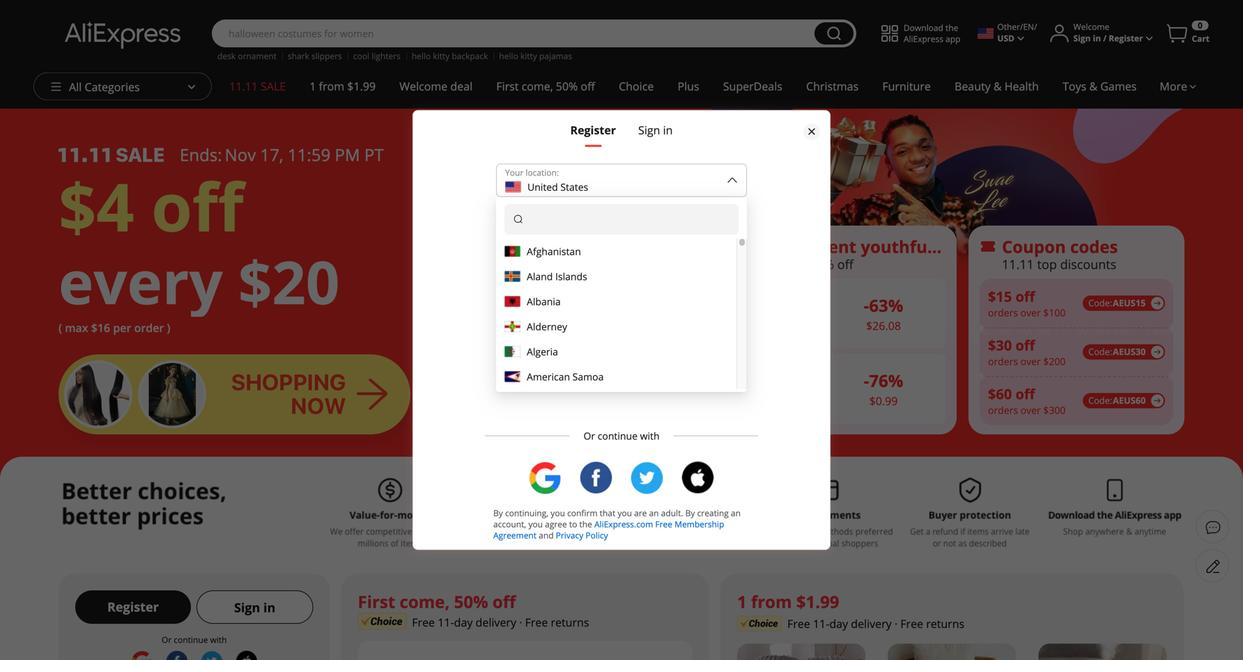 Task type: vqa. For each thing, say whether or not it's contained in the screenshot.
right &
yes



Task type: describe. For each thing, give the bounding box(es) containing it.
hello for hello kitty pajamas
[[499, 50, 518, 62]]

1 horizontal spatial you
[[551, 508, 565, 519]]

- for 63%
[[864, 294, 869, 317]]

0 horizontal spatial from
[[319, 79, 344, 94]]

off inside $60 off orders over $300
[[1016, 385, 1035, 404]]

top picks
[[546, 236, 624, 258]]

code: aeus60
[[1089, 395, 1146, 407]]

· for 1 from $1.99
[[895, 617, 898, 632]]

privacy policy link
[[556, 530, 608, 542]]

coupon bg image
[[980, 279, 1174, 425]]

welcome for welcome
[[1074, 21, 1110, 32]]

2 horizontal spatial sign
[[1074, 32, 1091, 44]]

(
[[59, 321, 62, 336]]

cool
[[353, 50, 370, 62]]

youthful
[[861, 236, 933, 258]]

by continuing, you confirm that you are an adult. by creating an account, you agree to the
[[494, 508, 741, 530]]

2 horizontal spatial you
[[618, 508, 632, 519]]

samoa
[[573, 370, 604, 384]]

usd
[[998, 32, 1015, 44]]

hello kitty pajamas
[[499, 50, 572, 62]]

over for $15 off
[[1021, 306, 1041, 320]]

american samoa
[[527, 370, 604, 384]]

0 horizontal spatial $1.99
[[347, 79, 376, 94]]

product image image for 73%
[[524, 354, 594, 424]]

0 cart
[[1192, 20, 1210, 44]]

shark slippers
[[288, 50, 342, 62]]

choice image
[[358, 614, 407, 630]]

per
[[113, 321, 131, 336]]

11.11 sale link
[[217, 72, 298, 100]]

aeus15
[[1113, 297, 1146, 310]]

$300
[[1044, 404, 1066, 417]]

register with sms button
[[496, 323, 577, 340]]

0 horizontal spatial 1
[[310, 79, 316, 94]]

$100
[[1044, 306, 1066, 320]]

up to 50% off
[[774, 256, 854, 273]]

/ for in
[[1104, 32, 1107, 44]]

pt
[[364, 144, 384, 166]]

1 vertical spatial from
[[751, 591, 792, 614]]

register inside register with sms button
[[496, 325, 533, 338]]

-73% $3.13
[[636, 370, 676, 409]]

Email address text field
[[505, 231, 719, 259]]

desk ornament
[[217, 50, 277, 62]]

kitty for pajamas
[[521, 50, 537, 62]]

deal
[[451, 79, 473, 94]]

2 horizontal spatial in
[[1093, 32, 1101, 44]]

$3.13
[[642, 394, 670, 409]]

$30 off orders over $200
[[988, 336, 1066, 368]]

0
[[1198, 20, 1203, 31]]

beauty & health
[[955, 79, 1039, 94]]

codes
[[1071, 236, 1118, 258]]

furniture
[[883, 79, 931, 94]]

day for $1.99
[[830, 617, 848, 632]]

day for 50%
[[454, 615, 473, 630]]

1 by from the left
[[494, 508, 503, 519]]

top for coupon
[[1038, 256, 1057, 273]]

kitty for backpack
[[433, 50, 450, 62]]

)
[[167, 321, 170, 336]]

ends:
[[180, 144, 222, 166]]

pm
[[335, 144, 360, 166]]

location?
[[552, 202, 587, 214]]

creating
[[697, 508, 729, 519]]

why choose a location?
[[496, 202, 587, 214]]

lighters
[[372, 50, 401, 62]]

-63% $26.08
[[864, 294, 904, 333]]

1 horizontal spatial first
[[497, 79, 519, 94]]

0 horizontal spatial 1 from $1.99
[[310, 79, 376, 94]]

orders for $60
[[988, 404, 1018, 417]]

confirm
[[567, 508, 598, 519]]

aliexpress.com free membership agreement
[[494, 519, 724, 542]]

1 vertical spatial or
[[162, 635, 172, 646]]

1 vertical spatial first come, 50% off
[[358, 591, 516, 614]]

orders for $15
[[988, 306, 1018, 320]]

2 vertical spatial with
[[210, 635, 227, 646]]

aeus60
[[1113, 395, 1146, 407]]

0 vertical spatial come,
[[522, 79, 553, 94]]

icon image for top picks
[[524, 239, 541, 255]]

product image image for 63%
[[761, 279, 813, 349]]

0 vertical spatial sign in
[[639, 123, 673, 138]]

1 from $1.99 link
[[298, 72, 388, 100]]

states
[[561, 181, 588, 194]]

app
[[946, 33, 961, 44]]

$15
[[988, 287, 1012, 306]]

picks
[[581, 236, 624, 258]]

1 an from the left
[[649, 508, 659, 519]]

11.11 for coupon codes
[[1002, 256, 1034, 273]]

pajamas
[[539, 50, 572, 62]]

$60
[[988, 385, 1012, 404]]

choice
[[619, 79, 654, 94]]

off inside $30 off orders over $200
[[1016, 336, 1035, 355]]

orders for $30
[[988, 355, 1018, 368]]

are
[[634, 508, 647, 519]]

every
[[59, 241, 223, 322]]

1 horizontal spatial 1
[[738, 591, 747, 614]]

desk
[[217, 50, 236, 62]]

cart
[[1192, 33, 1210, 44]]

$60 off orders over $300
[[988, 385, 1066, 417]]

ornament
[[238, 50, 277, 62]]

that
[[600, 508, 616, 519]]

$4
[[59, 161, 134, 251]]

1 horizontal spatial in
[[663, 123, 673, 138]]

a
[[546, 202, 550, 214]]

the inside by continuing, you confirm that you are an adult. by creating an account, you agree to the
[[580, 519, 592, 530]]

-76% $0.99
[[864, 370, 904, 409]]

code: for $60 off
[[1089, 395, 1113, 407]]

coupon
[[1002, 236, 1066, 258]]

categories
[[85, 79, 140, 94]]

$16
[[91, 321, 110, 336]]

welcome deal
[[400, 79, 473, 94]]

1 horizontal spatial sign
[[639, 123, 660, 138]]

united
[[528, 181, 558, 194]]

1 vertical spatial first
[[358, 591, 395, 614]]

free inside aliexpress.com free membership agreement
[[656, 519, 673, 530]]

download
[[904, 22, 944, 33]]

choice link
[[607, 72, 666, 100]]

sms
[[558, 325, 577, 338]]

albania
[[527, 295, 561, 308]]

returns for first come, 50% off
[[551, 615, 589, 630]]

max
[[65, 321, 88, 336]]

icon image for confident youthful styles
[[752, 239, 769, 255]]

aliexpress.com
[[595, 519, 653, 530]]

1 horizontal spatial or continue with
[[584, 430, 660, 443]]

over for $60 off
[[1021, 404, 1041, 417]]

with inside button
[[536, 325, 555, 338]]

plus
[[678, 79, 700, 94]]

agree
[[545, 519, 567, 530]]

0 horizontal spatial come,
[[400, 591, 450, 614]]

1 vertical spatial with
[[640, 430, 660, 443]]

0 vertical spatial first come, 50% off
[[497, 79, 595, 94]]

ends: nov 17, 11:59 pm pt
[[180, 144, 384, 166]]

agreement
[[494, 530, 537, 542]]

11.11 top discounts
[[1002, 256, 1117, 273]]

other/
[[998, 21, 1024, 32]]

desk ornament link
[[217, 50, 277, 62]]

shark
[[288, 50, 309, 62]]

halloween costumes for women text field
[[222, 26, 808, 40]]

hello kitty backpack
[[412, 50, 488, 62]]

the inside download the aliexpress app
[[946, 22, 959, 33]]

to inside by continuing, you confirm that you are an adult. by creating an account, you agree to the
[[569, 519, 577, 530]]

over for $30 off
[[1021, 355, 1041, 368]]

2 vertical spatial sign
[[234, 600, 260, 617]]

christmas
[[806, 79, 859, 94]]

united states
[[528, 181, 588, 194]]

returns for 1 from $1.99
[[927, 617, 965, 632]]

11- for 50%
[[438, 615, 454, 630]]

product image image for 76%
[[761, 354, 813, 424]]

aeus30
[[1113, 346, 1146, 358]]



Task type: locate. For each thing, give the bounding box(es) containing it.
0 horizontal spatial &
[[994, 79, 1002, 94]]

by up agreement
[[494, 508, 503, 519]]

11- for $1.99
[[813, 617, 830, 632]]

- right samoa
[[636, 370, 642, 392]]

0 horizontal spatial the
[[580, 519, 592, 530]]

& left health
[[994, 79, 1002, 94]]

orders left $300
[[988, 404, 1018, 417]]

1 horizontal spatial top
[[1038, 256, 1057, 273]]

privacy
[[556, 530, 584, 542]]

0 vertical spatial with
[[536, 325, 555, 338]]

73%
[[642, 370, 676, 392]]

kitty left backpack
[[433, 50, 450, 62]]

furniture link
[[871, 72, 943, 100]]

1 horizontal spatial day
[[830, 617, 848, 632]]

an right are
[[649, 508, 659, 519]]

confident youthful styles
[[774, 236, 986, 258]]

0 horizontal spatial 11-
[[438, 615, 454, 630]]

account,
[[494, 519, 526, 530]]

0 horizontal spatial delivery
[[476, 615, 517, 630]]

free
[[656, 519, 673, 530], [412, 615, 435, 630], [525, 615, 548, 630], [788, 617, 810, 632], [901, 617, 924, 632]]

register
[[1109, 32, 1143, 44], [571, 123, 616, 138], [496, 325, 533, 338], [107, 599, 159, 616]]

you left confirm
[[551, 508, 565, 519]]

cool lighters link
[[353, 50, 401, 62]]

2 horizontal spatial with
[[640, 430, 660, 443]]

0 vertical spatial over
[[1021, 306, 1041, 320]]

0 horizontal spatial sign
[[234, 600, 260, 617]]

orders up the $30
[[988, 306, 1018, 320]]

over inside $30 off orders over $200
[[1021, 355, 1041, 368]]

afghanistan
[[527, 245, 581, 258]]

2 vertical spatial 50%
[[454, 591, 488, 614]]

2 vertical spatial in
[[264, 600, 276, 617]]

- for 76%
[[864, 370, 869, 392]]

0 horizontal spatial returns
[[551, 615, 589, 630]]

1 vertical spatial orders
[[988, 355, 1018, 368]]

plus link
[[666, 72, 711, 100]]

- down $26.08
[[864, 370, 869, 392]]

1 vertical spatial sign
[[639, 123, 660, 138]]

0 vertical spatial code:
[[1089, 297, 1113, 310]]

code: for $15 off
[[1089, 297, 1113, 310]]

2 horizontal spatial 11.11
[[1002, 256, 1034, 273]]

health
[[1005, 79, 1039, 94]]

sign
[[1074, 32, 1091, 44], [639, 123, 660, 138], [234, 600, 260, 617]]

and privacy policy
[[539, 530, 608, 542]]

1 vertical spatial in
[[663, 123, 673, 138]]

1 vertical spatial come,
[[400, 591, 450, 614]]

/ up the toys & games
[[1104, 32, 1107, 44]]

Password password field
[[505, 279, 708, 307]]

& for beauty
[[994, 79, 1002, 94]]

toys & games link
[[1051, 72, 1149, 100]]

over left $100
[[1021, 306, 1041, 320]]

$15 off orders over $100
[[988, 287, 1066, 320]]

0 vertical spatial continue
[[598, 430, 638, 443]]

76%
[[869, 370, 904, 392]]

you left are
[[618, 508, 632, 519]]

0 horizontal spatial an
[[649, 508, 659, 519]]

- for 73%
[[636, 370, 642, 392]]

0 horizontal spatial by
[[494, 508, 503, 519]]

kitty down halloween costumes for women text field
[[521, 50, 537, 62]]

1 horizontal spatial delivery
[[851, 617, 892, 632]]

first
[[497, 79, 519, 94], [358, 591, 395, 614]]

order
[[134, 321, 164, 336]]

50%
[[556, 79, 578, 94], [810, 256, 834, 273], [454, 591, 488, 614]]

- up $26.08
[[864, 294, 869, 317]]

1 horizontal spatial by
[[686, 508, 695, 519]]

aland
[[527, 270, 553, 283]]

$0.99
[[870, 394, 898, 409]]

you
[[551, 508, 565, 519], [618, 508, 632, 519], [529, 519, 543, 530]]

1 horizontal spatial come,
[[522, 79, 553, 94]]

download the aliexpress app
[[904, 22, 961, 44]]

free 11-day delivery · free returns for $1.99
[[788, 617, 965, 632]]

1 vertical spatial welcome
[[400, 79, 448, 94]]

register with sms
[[496, 325, 577, 338]]

1 kitty from the left
[[433, 50, 450, 62]]

2 orders from the top
[[988, 355, 1018, 368]]

hello
[[412, 50, 431, 62], [499, 50, 518, 62]]

alderney
[[527, 320, 567, 334]]

3 over from the top
[[1021, 404, 1041, 417]]

1 horizontal spatial returns
[[927, 617, 965, 632]]

and
[[539, 530, 554, 542]]

styles
[[937, 236, 986, 258]]

0 vertical spatial the
[[946, 22, 959, 33]]

3 code: from the top
[[1089, 395, 1113, 407]]

- inside -76% $0.99
[[864, 370, 869, 392]]

1 vertical spatial continue
[[174, 635, 208, 646]]

1 horizontal spatial 50%
[[556, 79, 578, 94]]

2 icon image from the left
[[752, 239, 769, 255]]

icon image for coupon codes
[[980, 239, 997, 255]]

0 vertical spatial first
[[497, 79, 519, 94]]

welcome for welcome deal
[[400, 79, 448, 94]]

american
[[527, 370, 570, 384]]

beauty & health link
[[943, 72, 1051, 100]]

top
[[546, 236, 577, 258]]

11-
[[438, 615, 454, 630], [813, 617, 830, 632]]

2 code: from the top
[[1089, 346, 1113, 358]]

an
[[649, 508, 659, 519], [731, 508, 741, 519]]

product image image
[[524, 279, 594, 349], [761, 279, 813, 349], [524, 354, 594, 424], [761, 354, 813, 424]]

1 horizontal spatial 1 from $1.99
[[738, 591, 840, 614]]

code:
[[1089, 297, 1113, 310], [1089, 346, 1113, 358], [1089, 395, 1113, 407]]

1 top from the left
[[582, 256, 601, 273]]

0 vertical spatial orders
[[988, 306, 1018, 320]]

toys
[[1063, 79, 1087, 94]]

1 vertical spatial $1.99
[[797, 591, 840, 614]]

over left $200
[[1021, 355, 1041, 368]]

2 horizontal spatial icon image
[[980, 239, 997, 255]]

en
[[1024, 21, 1034, 32]]

1 horizontal spatial sign in
[[639, 123, 673, 138]]

0 vertical spatial sign
[[1074, 32, 1091, 44]]

hello up welcome deal
[[412, 50, 431, 62]]

free 11-day delivery · free returns
[[412, 615, 589, 630], [788, 617, 965, 632]]

all
[[69, 79, 82, 94]]

1 & from the left
[[994, 79, 1002, 94]]

with
[[536, 325, 555, 338], [640, 430, 660, 443], [210, 635, 227, 646]]

/ right other/
[[1034, 21, 1038, 32]]

0 horizontal spatial 11.11
[[229, 79, 258, 94]]

icon image left confident
[[752, 239, 769, 255]]

delivery for $1.99
[[851, 617, 892, 632]]

code: left aeus30
[[1089, 346, 1113, 358]]

aliexpress.com free membership agreement link
[[494, 519, 724, 542]]

2 top from the left
[[1038, 256, 1057, 273]]

2 vertical spatial code:
[[1089, 395, 1113, 407]]

over left $300
[[1021, 404, 1041, 417]]

1 horizontal spatial or
[[584, 430, 595, 443]]

hello for hello kitty backpack
[[412, 50, 431, 62]]

top for top
[[582, 256, 601, 273]]

2 & from the left
[[1090, 79, 1098, 94]]

code: left aeus60
[[1089, 395, 1113, 407]]

orders inside $30 off orders over $200
[[988, 355, 1018, 368]]

welcome deal link
[[388, 72, 485, 100]]

0 vertical spatial or continue with
[[584, 430, 660, 443]]

2 horizontal spatial 50%
[[810, 256, 834, 273]]

0 vertical spatial from
[[319, 79, 344, 94]]

1 horizontal spatial to
[[794, 256, 807, 273]]

code: for $30 off
[[1089, 346, 1113, 358]]

welcome up the toys & games
[[1074, 21, 1110, 32]]

orders inside $15 off orders over $100
[[988, 306, 1018, 320]]

2 over from the top
[[1021, 355, 1041, 368]]

hello kitty backpack link
[[412, 50, 488, 62]]

1 horizontal spatial welcome
[[1074, 21, 1110, 32]]

1 hello from the left
[[412, 50, 431, 62]]

0 horizontal spatial continue
[[174, 635, 208, 646]]

2 by from the left
[[686, 508, 695, 519]]

1 vertical spatial 1 from $1.99
[[738, 591, 840, 614]]

aland islands
[[527, 270, 587, 283]]

1 code: from the top
[[1089, 297, 1113, 310]]

· for first come, 50% off
[[519, 615, 522, 630]]

0 horizontal spatial hello
[[412, 50, 431, 62]]

- inside -63% $26.08
[[864, 294, 869, 317]]

confident
[[774, 236, 857, 258]]

0 horizontal spatial you
[[529, 519, 543, 530]]

0 vertical spatial welcome
[[1074, 21, 1110, 32]]

/ for en
[[1034, 21, 1038, 32]]

1 orders from the top
[[988, 306, 1018, 320]]

come,
[[522, 79, 553, 94], [400, 591, 450, 614]]

other/ en /
[[998, 21, 1038, 32]]

top
[[582, 256, 601, 273], [1038, 256, 1057, 273]]

1 horizontal spatial from
[[751, 591, 792, 614]]

orders up $60
[[988, 355, 1018, 368]]

free 11-day delivery · free returns for 50%
[[412, 615, 589, 630]]

code: aeus15
[[1089, 297, 1146, 310]]

sign in / register
[[1074, 32, 1143, 44]]

hello down halloween costumes for women text field
[[499, 50, 518, 62]]

$200
[[1044, 355, 1066, 368]]

by right adult.
[[686, 508, 695, 519]]

off inside $15 off orders over $100
[[1016, 287, 1035, 306]]

0 vertical spatial 50%
[[556, 79, 578, 94]]

backpack
[[452, 50, 488, 62]]

1 vertical spatial sign in
[[234, 600, 276, 617]]

1 vertical spatial or continue with
[[162, 635, 227, 646]]

1 vertical spatial over
[[1021, 355, 1041, 368]]

11.11
[[229, 79, 258, 94], [546, 256, 579, 273], [1002, 256, 1034, 273]]

or
[[584, 430, 595, 443], [162, 635, 172, 646]]

- inside -73% $3.13
[[636, 370, 642, 392]]

icon image left top
[[524, 239, 541, 255]]

0 horizontal spatial or continue with
[[162, 635, 227, 646]]

2 vertical spatial over
[[1021, 404, 1041, 417]]

1 horizontal spatial 11-
[[813, 617, 830, 632]]

& right "toys"
[[1090, 79, 1098, 94]]

sale
[[261, 79, 286, 94]]

0 vertical spatial in
[[1093, 32, 1101, 44]]

·
[[519, 615, 522, 630], [895, 617, 898, 632]]

None button
[[815, 22, 854, 45]]

0 horizontal spatial to
[[569, 519, 577, 530]]

1 horizontal spatial kitty
[[521, 50, 537, 62]]

2 hello from the left
[[499, 50, 518, 62]]

icon image
[[524, 239, 541, 255], [752, 239, 769, 255], [980, 239, 997, 255]]

0 horizontal spatial in
[[264, 600, 276, 617]]

over inside $60 off orders over $300
[[1021, 404, 1041, 417]]

1 horizontal spatial 11.11
[[546, 256, 579, 273]]

delivery for 50%
[[476, 615, 517, 630]]

icon image left coupon
[[980, 239, 997, 255]]

or continue with
[[584, 430, 660, 443], [162, 635, 227, 646]]

orders inside $60 off orders over $300
[[988, 404, 1018, 417]]

3 icon image from the left
[[980, 239, 997, 255]]

3 orders from the top
[[988, 404, 1018, 417]]

christmas link
[[795, 72, 871, 100]]

you left agree
[[529, 519, 543, 530]]

superdeals link
[[711, 72, 795, 100]]

$26.08
[[866, 318, 901, 333]]

2 vertical spatial orders
[[988, 404, 1018, 417]]

toys & games
[[1063, 79, 1137, 94]]

aliexpress
[[904, 33, 944, 44]]

to right up on the top of page
[[794, 256, 807, 273]]

games
[[1101, 79, 1137, 94]]

0 horizontal spatial kitty
[[433, 50, 450, 62]]

1 icon image from the left
[[524, 239, 541, 255]]

0 horizontal spatial sign in
[[234, 600, 276, 617]]

0 vertical spatial to
[[794, 256, 807, 273]]

to right agree
[[569, 519, 577, 530]]

0 vertical spatial or
[[584, 430, 595, 443]]

1 horizontal spatial free 11-day delivery · free returns
[[788, 617, 965, 632]]

beauty
[[955, 79, 991, 94]]

1 horizontal spatial hello
[[499, 50, 518, 62]]

1 horizontal spatial $1.99
[[797, 591, 840, 614]]

1 horizontal spatial &
[[1090, 79, 1098, 94]]

welcome left deal
[[400, 79, 448, 94]]

2 an from the left
[[731, 508, 741, 519]]

1 vertical spatial to
[[569, 519, 577, 530]]

11.11 for top picks
[[546, 256, 579, 273]]

17,
[[260, 144, 284, 166]]

0 horizontal spatial welcome
[[400, 79, 448, 94]]

$20
[[238, 241, 340, 322]]

over inside $15 off orders over $100
[[1021, 306, 1041, 320]]

2 kitty from the left
[[521, 50, 537, 62]]

0 horizontal spatial or
[[162, 635, 172, 646]]

1 horizontal spatial continue
[[598, 430, 638, 443]]

algeria
[[527, 345, 558, 359]]

0 horizontal spatial day
[[454, 615, 473, 630]]

code: left aeus15
[[1089, 297, 1113, 310]]

& for toys
[[1090, 79, 1098, 94]]

0 vertical spatial 1
[[310, 79, 316, 94]]

0 horizontal spatial top
[[582, 256, 601, 273]]

11.11 sale
[[229, 79, 286, 94]]

first come, 50% off
[[497, 79, 595, 94], [358, 591, 516, 614]]

1 over from the top
[[1021, 306, 1041, 320]]

an right creating
[[731, 508, 741, 519]]

0 vertical spatial $1.99
[[347, 79, 376, 94]]

1 horizontal spatial /
[[1104, 32, 1107, 44]]

0 horizontal spatial first
[[358, 591, 395, 614]]

1 vertical spatial code:
[[1089, 346, 1113, 358]]

1 vertical spatial 50%
[[810, 256, 834, 273]]

0 horizontal spatial ·
[[519, 615, 522, 630]]

every $20 ( max $16 per order )
[[59, 241, 340, 336]]

0 horizontal spatial free 11-day delivery · free returns
[[412, 615, 589, 630]]



